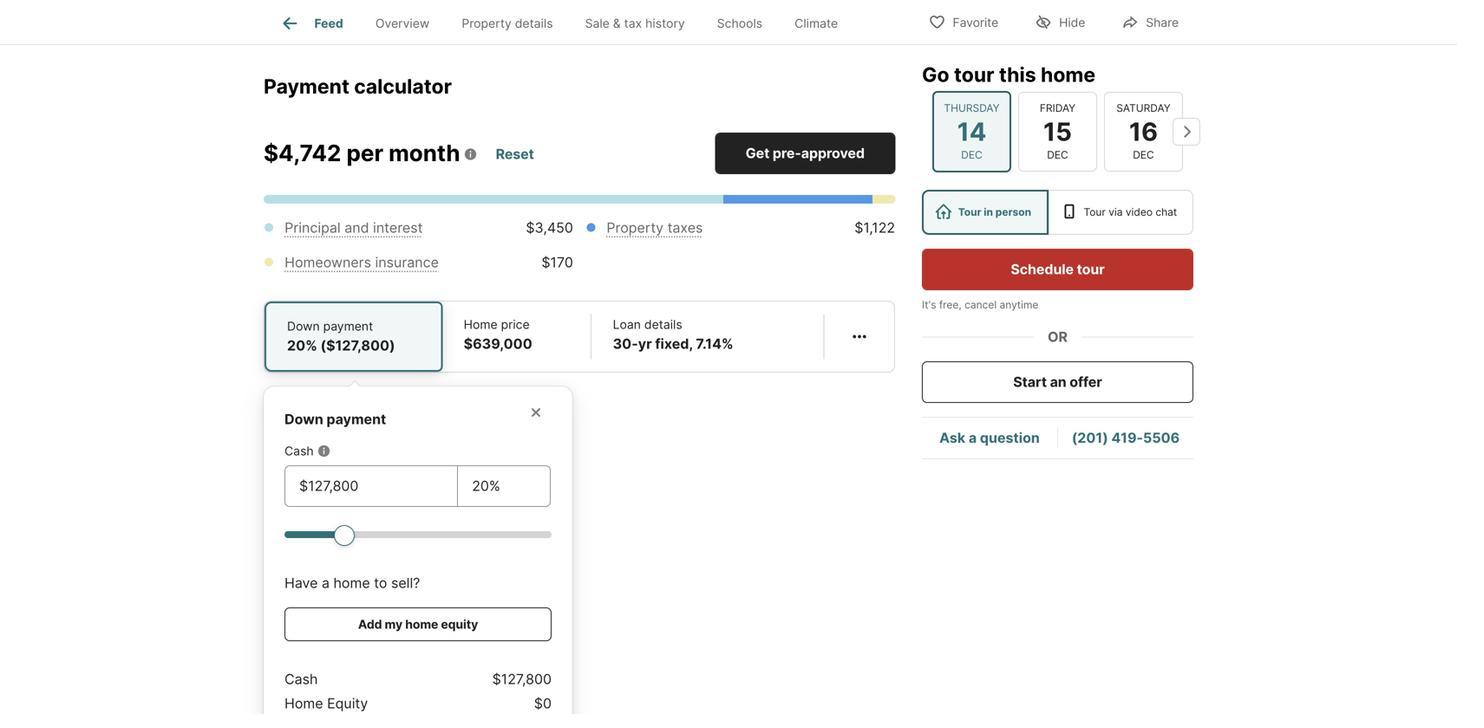 Task type: vqa. For each thing, say whether or not it's contained in the screenshot.
TAX
yes



Task type: describe. For each thing, give the bounding box(es) containing it.
favorite button
[[914, 4, 1013, 39]]

calculator
[[354, 74, 452, 98]]

home equity
[[285, 695, 368, 712]]

principal
[[285, 219, 341, 236]]

go tour this home
[[922, 62, 1096, 87]]

a for ask
[[969, 430, 977, 447]]

anytime
[[1000, 299, 1039, 311]]

principal and interest
[[285, 219, 423, 236]]

climate tab
[[779, 3, 854, 44]]

loan
[[613, 317, 641, 332]]

chat
[[1156, 206, 1177, 219]]

home price $639,000
[[464, 317, 532, 352]]

feed
[[314, 16, 343, 31]]

homeowners insurance
[[285, 254, 439, 271]]

a for have
[[322, 575, 330, 592]]

dec for 16
[[1133, 149, 1154, 161]]

reset
[[496, 146, 534, 163]]

tour for schedule
[[1077, 261, 1105, 278]]

next image
[[1173, 118, 1200, 146]]

equity
[[441, 617, 478, 632]]

history
[[645, 16, 685, 31]]

start an offer button
[[922, 362, 1194, 403]]

$170
[[542, 254, 573, 271]]

property for property taxes
[[607, 219, 664, 236]]

overview
[[375, 16, 430, 31]]

an
[[1050, 374, 1067, 391]]

feed link
[[280, 13, 343, 34]]

question
[[980, 430, 1040, 447]]

offer
[[1070, 374, 1102, 391]]

payment for down payment 20% ($127,800)
[[323, 319, 373, 334]]

$3,450
[[526, 219, 573, 236]]

yr
[[638, 335, 652, 352]]

property for property details
[[462, 16, 512, 31]]

friday
[[1040, 102, 1076, 114]]

saturday
[[1117, 102, 1171, 114]]

home for home price $639,000
[[464, 317, 498, 332]]

add my home equity
[[358, 617, 478, 632]]

tour for tour in person
[[958, 206, 981, 219]]

tab list containing feed
[[264, 0, 868, 44]]

add
[[358, 617, 382, 632]]

start
[[1013, 374, 1047, 391]]

20%
[[287, 337, 317, 354]]

month
[[389, 139, 460, 167]]

per
[[346, 139, 383, 167]]

saturday 16 dec
[[1117, 102, 1171, 161]]

tour via video chat option
[[1048, 190, 1194, 235]]

reset button
[[495, 139, 535, 170]]

419-
[[1112, 430, 1143, 447]]

get pre-approved
[[746, 145, 865, 162]]

tooltip containing down payment
[[264, 373, 895, 715]]

insurance
[[375, 254, 439, 271]]

favorite
[[953, 15, 999, 30]]

sale & tax history tab
[[569, 3, 701, 44]]

(201) 419-5506
[[1072, 430, 1180, 447]]

payment calculator
[[264, 74, 452, 98]]

down payment 20% ($127,800)
[[287, 319, 395, 354]]

my
[[385, 617, 403, 632]]

dec for 15
[[1047, 149, 1068, 161]]

home for home equity
[[285, 695, 323, 712]]

tour for go
[[954, 62, 995, 87]]

&
[[613, 16, 621, 31]]

sell?
[[391, 575, 420, 592]]

it's free, cancel anytime
[[922, 299, 1039, 311]]

start an offer
[[1013, 374, 1102, 391]]

(201)
[[1072, 430, 1108, 447]]

friday 15 dec
[[1040, 102, 1076, 161]]

(201) 419-5506 link
[[1072, 430, 1180, 447]]

or
[[1048, 329, 1068, 346]]

$4,742 per month
[[264, 139, 460, 167]]

tour via video chat
[[1084, 206, 1177, 219]]

down for down payment 20% ($127,800)
[[287, 319, 320, 334]]

tax
[[624, 16, 642, 31]]

schedule
[[1011, 261, 1074, 278]]

property details tab
[[446, 3, 569, 44]]

this
[[999, 62, 1036, 87]]

hide
[[1059, 15, 1085, 30]]

14
[[957, 116, 987, 147]]



Task type: locate. For each thing, give the bounding box(es) containing it.
dec inside saturday 16 dec
[[1133, 149, 1154, 161]]

0 horizontal spatial home
[[285, 695, 323, 712]]

via
[[1109, 206, 1123, 219]]

payment
[[323, 319, 373, 334], [327, 411, 386, 428]]

dec inside the friday 15 dec
[[1047, 149, 1068, 161]]

down for down payment
[[285, 411, 323, 428]]

video
[[1126, 206, 1153, 219]]

0 vertical spatial down
[[287, 319, 320, 334]]

1 horizontal spatial home
[[405, 617, 438, 632]]

have a home to sell?
[[285, 575, 420, 592]]

0 vertical spatial home
[[1041, 62, 1096, 87]]

5506
[[1143, 430, 1180, 447]]

details inside tab
[[515, 16, 553, 31]]

($127,800)
[[321, 337, 395, 354]]

it's
[[922, 299, 936, 311]]

2 horizontal spatial dec
[[1133, 149, 1154, 161]]

1 vertical spatial cash
[[285, 671, 318, 688]]

home left equity
[[285, 695, 323, 712]]

2 tour from the left
[[1084, 206, 1106, 219]]

tour left via
[[1084, 206, 1106, 219]]

$639,000
[[464, 335, 532, 352]]

dec inside thursday 14 dec
[[961, 149, 983, 161]]

down up 20%
[[287, 319, 320, 334]]

schools tab
[[701, 3, 779, 44]]

home
[[1041, 62, 1096, 87], [333, 575, 370, 592], [405, 617, 438, 632]]

property left taxes
[[607, 219, 664, 236]]

1 dec from the left
[[961, 149, 983, 161]]

tour
[[954, 62, 995, 87], [1077, 261, 1105, 278]]

home inside home price $639,000
[[464, 317, 498, 332]]

approved
[[801, 145, 865, 162]]

a right have
[[322, 575, 330, 592]]

free,
[[939, 299, 962, 311]]

have
[[285, 575, 318, 592]]

a right ask on the bottom of the page
[[969, 430, 977, 447]]

list box
[[922, 190, 1194, 235]]

a
[[969, 430, 977, 447], [322, 575, 330, 592]]

details up fixed,
[[644, 317, 682, 332]]

share button
[[1107, 4, 1194, 39]]

tour inside 'button'
[[1077, 261, 1105, 278]]

equity
[[327, 695, 368, 712]]

tour
[[958, 206, 981, 219], [1084, 206, 1106, 219]]

2 horizontal spatial home
[[1041, 62, 1096, 87]]

cash down down payment
[[285, 444, 314, 459]]

tour in person
[[958, 206, 1031, 219]]

dec down 14 at the right of page
[[961, 149, 983, 161]]

1 horizontal spatial home
[[464, 317, 498, 332]]

schedule tour
[[1011, 261, 1105, 278]]

2 cash from the top
[[285, 671, 318, 688]]

0 horizontal spatial details
[[515, 16, 553, 31]]

home for have a home to sell?
[[333, 575, 370, 592]]

tooltip
[[264, 373, 895, 715]]

0 horizontal spatial a
[[322, 575, 330, 592]]

sale
[[585, 16, 610, 31]]

1 horizontal spatial a
[[969, 430, 977, 447]]

payment for down payment
[[327, 411, 386, 428]]

0 vertical spatial a
[[969, 430, 977, 447]]

hide button
[[1020, 4, 1100, 39]]

tour left in
[[958, 206, 981, 219]]

1 vertical spatial tour
[[1077, 261, 1105, 278]]

0 vertical spatial cash
[[285, 444, 314, 459]]

2 dec from the left
[[1047, 149, 1068, 161]]

1 vertical spatial home
[[285, 695, 323, 712]]

get
[[746, 145, 770, 162]]

down inside tooltip
[[285, 411, 323, 428]]

7.14%
[[696, 335, 734, 352]]

climate
[[795, 16, 838, 31]]

cancel
[[965, 299, 997, 311]]

details left sale
[[515, 16, 553, 31]]

2 vertical spatial home
[[405, 617, 438, 632]]

share
[[1146, 15, 1179, 30]]

price
[[501, 317, 530, 332]]

property
[[462, 16, 512, 31], [607, 219, 664, 236]]

tour in person option
[[922, 190, 1048, 235]]

ask a question link
[[940, 430, 1040, 447]]

home inside button
[[405, 617, 438, 632]]

home up $639,000
[[464, 317, 498, 332]]

details inside loan details 30-yr fixed, 7.14%
[[644, 317, 682, 332]]

0 vertical spatial property
[[462, 16, 512, 31]]

home right 'my'
[[405, 617, 438, 632]]

principal and interest link
[[285, 219, 423, 236]]

tour up the thursday
[[954, 62, 995, 87]]

details
[[515, 16, 553, 31], [644, 317, 682, 332]]

0 vertical spatial details
[[515, 16, 553, 31]]

dec down 16
[[1133, 149, 1154, 161]]

home for add my home equity
[[405, 617, 438, 632]]

overview tab
[[359, 3, 446, 44]]

3 dec from the left
[[1133, 149, 1154, 161]]

homeowners
[[285, 254, 371, 271]]

0 horizontal spatial home
[[333, 575, 370, 592]]

1 horizontal spatial details
[[644, 317, 682, 332]]

home
[[464, 317, 498, 332], [285, 695, 323, 712]]

1 vertical spatial a
[[322, 575, 330, 592]]

thursday
[[944, 102, 1000, 114]]

thursday 14 dec
[[944, 102, 1000, 161]]

None button
[[932, 91, 1011, 173], [1018, 92, 1097, 172], [1104, 92, 1183, 172], [932, 91, 1011, 173], [1018, 92, 1097, 172], [1104, 92, 1183, 172]]

in
[[984, 206, 993, 219]]

pre-
[[773, 145, 801, 162]]

0 horizontal spatial tour
[[958, 206, 981, 219]]

15
[[1044, 116, 1072, 147]]

tour for tour via video chat
[[1084, 206, 1106, 219]]

dec for 14
[[961, 149, 983, 161]]

payment up the "($127,800)"
[[323, 319, 373, 334]]

$1,122
[[855, 219, 895, 236]]

Down Payment Slider range field
[[285, 525, 552, 545]]

property taxes
[[607, 219, 703, 236]]

1 horizontal spatial tour
[[1084, 206, 1106, 219]]

schedule tour button
[[922, 249, 1194, 291]]

0 vertical spatial payment
[[323, 319, 373, 334]]

details for property details
[[515, 16, 553, 31]]

1 vertical spatial property
[[607, 219, 664, 236]]

ask a question
[[940, 430, 1040, 447]]

cash
[[285, 444, 314, 459], [285, 671, 318, 688]]

$4,742
[[264, 139, 341, 167]]

payment inside the "down payment 20% ($127,800)"
[[323, 319, 373, 334]]

loan details 30-yr fixed, 7.14%
[[613, 317, 734, 352]]

16
[[1129, 116, 1158, 147]]

0 vertical spatial home
[[464, 317, 498, 332]]

and
[[345, 219, 369, 236]]

0 horizontal spatial tour
[[954, 62, 995, 87]]

home up friday
[[1041, 62, 1096, 87]]

1 cash from the top
[[285, 444, 314, 459]]

homeowners insurance link
[[285, 254, 439, 271]]

to
[[374, 575, 387, 592]]

taxes
[[668, 219, 703, 236]]

add my home equity button
[[285, 608, 552, 642]]

payment down the "($127,800)"
[[327, 411, 386, 428]]

1 horizontal spatial dec
[[1047, 149, 1068, 161]]

person
[[996, 206, 1031, 219]]

30-
[[613, 335, 638, 352]]

1 tour from the left
[[958, 206, 981, 219]]

dec down 15
[[1047, 149, 1068, 161]]

1 horizontal spatial tour
[[1077, 261, 1105, 278]]

property details
[[462, 16, 553, 31]]

tour right the schedule
[[1077, 261, 1105, 278]]

down payment
[[285, 411, 386, 428]]

0 horizontal spatial property
[[462, 16, 512, 31]]

1 vertical spatial home
[[333, 575, 370, 592]]

0 vertical spatial tour
[[954, 62, 995, 87]]

0 horizontal spatial dec
[[961, 149, 983, 161]]

tour inside tour via video chat option
[[1084, 206, 1106, 219]]

cash up home equity
[[285, 671, 318, 688]]

down inside the "down payment 20% ($127,800)"
[[287, 319, 320, 334]]

down
[[287, 319, 320, 334], [285, 411, 323, 428]]

list box containing tour in person
[[922, 190, 1194, 235]]

payment
[[264, 74, 349, 98]]

1 vertical spatial details
[[644, 317, 682, 332]]

go
[[922, 62, 949, 87]]

property inside tab
[[462, 16, 512, 31]]

$127,800
[[492, 671, 552, 688]]

interest
[[373, 219, 423, 236]]

1 horizontal spatial property
[[607, 219, 664, 236]]

None text field
[[299, 476, 443, 497], [472, 476, 536, 497], [299, 476, 443, 497], [472, 476, 536, 497]]

get pre-approved button
[[715, 132, 895, 174]]

dec
[[961, 149, 983, 161], [1047, 149, 1068, 161], [1133, 149, 1154, 161]]

property right overview
[[462, 16, 512, 31]]

property taxes link
[[607, 219, 703, 236]]

1 vertical spatial down
[[285, 411, 323, 428]]

schools
[[717, 16, 763, 31]]

details for loan details 30-yr fixed, 7.14%
[[644, 317, 682, 332]]

home left to
[[333, 575, 370, 592]]

1 vertical spatial payment
[[327, 411, 386, 428]]

tab list
[[264, 0, 868, 44]]

tour inside tour in person option
[[958, 206, 981, 219]]

ask
[[940, 430, 966, 447]]

down down 20%
[[285, 411, 323, 428]]



